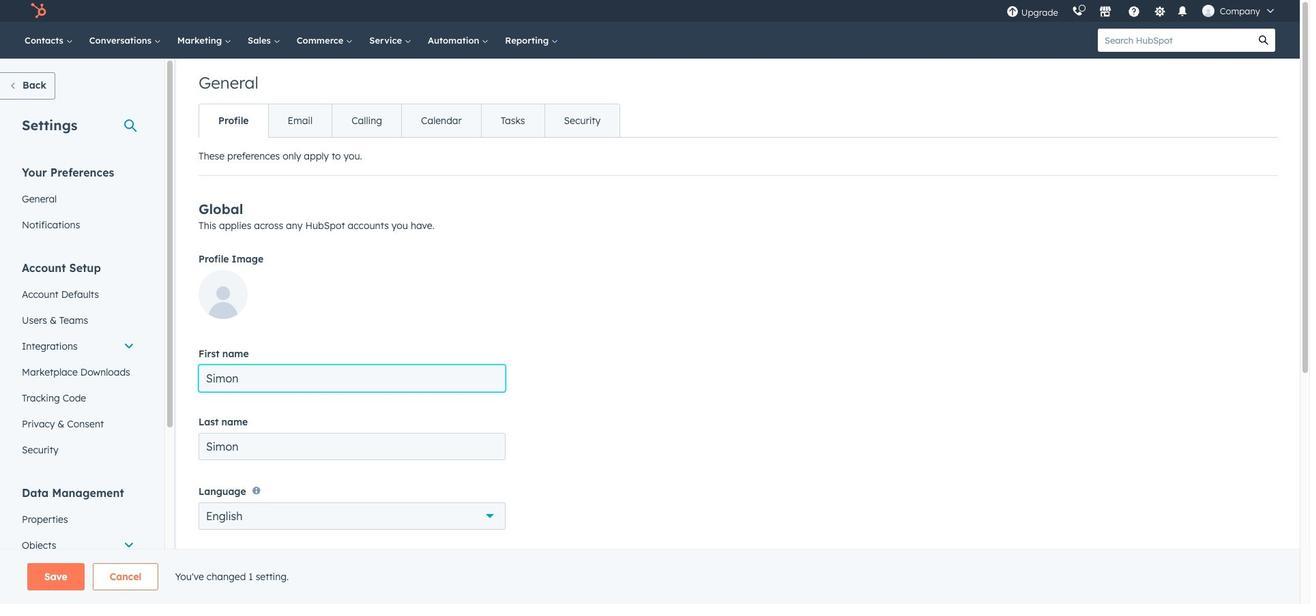 Task type: vqa. For each thing, say whether or not it's contained in the screenshot.
1st Press to sort. image from right
no



Task type: describe. For each thing, give the bounding box(es) containing it.
data management element
[[14, 486, 143, 605]]

your preferences element
[[14, 165, 143, 238]]

account setup element
[[14, 261, 143, 463]]



Task type: locate. For each thing, give the bounding box(es) containing it.
Search HubSpot search field
[[1098, 29, 1252, 52]]

navigation
[[199, 104, 621, 138]]

marketplaces image
[[1099, 6, 1112, 18]]

jacob simon image
[[1202, 5, 1215, 17]]

None text field
[[199, 365, 506, 392], [199, 433, 506, 461], [199, 365, 506, 392], [199, 433, 506, 461]]

menu
[[1000, 0, 1284, 22]]



